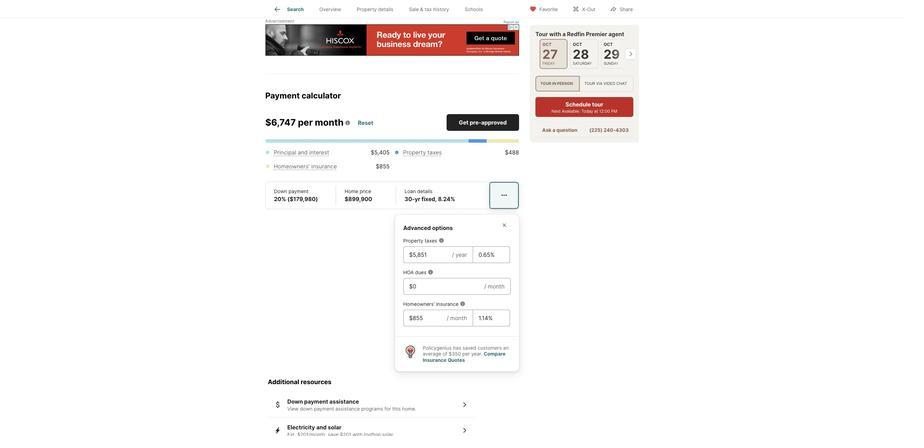 Task type: describe. For each thing, give the bounding box(es) containing it.
favorite button
[[524, 2, 564, 16]]

and for principal
[[298, 149, 308, 156]]

sale
[[409, 6, 419, 12]]

additional
[[268, 379, 299, 386]]

with
[[549, 31, 561, 38]]

next image
[[625, 48, 636, 60]]

$6,747 per month
[[265, 117, 344, 128]]

/ for hoa dues
[[484, 283, 486, 290]]

history
[[433, 6, 449, 12]]

$350
[[449, 351, 461, 357]]

video
[[603, 81, 615, 86]]

down payment assistance view down payment assistance programs for this home.
[[287, 398, 416, 412]]

hoa dues
[[403, 270, 426, 275]]

per inside policygenius has saved customers an average of $350 per year.
[[462, 351, 470, 357]]

&
[[420, 6, 423, 12]]

schedule
[[565, 101, 591, 108]]

ask a question
[[542, 127, 577, 133]]

0 vertical spatial homeowners' insurance
[[274, 163, 337, 170]]

get pre-approved
[[459, 119, 507, 126]]

/ month for homeowners' insurance
[[447, 315, 467, 322]]

tour
[[592, 101, 603, 108]]

insurance
[[423, 357, 447, 363]]

redfin
[[567, 31, 584, 38]]

oct for 28
[[573, 42, 582, 47]]

price
[[360, 188, 371, 194]]

0 horizontal spatial homeowners'
[[274, 163, 310, 170]]

report ad
[[504, 20, 519, 24]]

homeowners' insurance inside tooltip
[[403, 301, 459, 307]]

28
[[573, 47, 589, 62]]

homeowners' insurance link
[[274, 163, 337, 170]]

tab list containing search
[[265, 0, 496, 18]]

report
[[504, 20, 514, 24]]

year.
[[471, 351, 482, 357]]

20%
[[274, 196, 286, 203]]

0 vertical spatial property taxes
[[403, 149, 442, 156]]

30-
[[405, 196, 415, 203]]

pm
[[611, 109, 617, 114]]

($179,980)
[[287, 196, 318, 203]]

advertisement
[[265, 18, 294, 24]]

policygenius has saved customers an average of $350 per year.
[[423, 345, 509, 357]]

reset button
[[358, 117, 374, 129]]

sunday
[[603, 61, 618, 66]]

home price $899,900
[[345, 188, 372, 203]]

/ for homeowners' insurance
[[447, 315, 449, 322]]

share button
[[604, 2, 639, 16]]

tour for tour via video chat
[[584, 81, 595, 86]]

property details
[[357, 6, 393, 12]]

has
[[453, 345, 461, 351]]

29
[[603, 47, 620, 62]]

0 vertical spatial assistance
[[329, 398, 359, 405]]

tour with a redfin premier agent
[[535, 31, 624, 38]]

schools tab
[[457, 1, 491, 18]]

240-
[[603, 127, 615, 133]]

0 vertical spatial per
[[298, 117, 313, 128]]

agent
[[608, 31, 624, 38]]

insurance inside tooltip
[[436, 301, 459, 307]]

ad
[[515, 20, 519, 24]]

reset
[[358, 120, 373, 127]]

x-out button
[[566, 2, 601, 16]]

property details tab
[[349, 1, 401, 18]]

property taxes link
[[403, 149, 442, 156]]

options
[[432, 225, 453, 232]]

customers
[[478, 345, 502, 351]]

property for property taxes link
[[403, 149, 426, 156]]

overview
[[319, 6, 341, 12]]

oct for 29
[[603, 42, 613, 47]]

share
[[620, 6, 633, 12]]

payment for assistance
[[304, 398, 328, 405]]

advanced options
[[403, 225, 453, 232]]

advanced
[[403, 225, 431, 232]]

tour via video chat
[[584, 81, 627, 86]]

next
[[551, 109, 560, 114]]

approved
[[481, 119, 507, 126]]

schedule tour next available: today at 12:00 pm
[[551, 101, 617, 114]]

tour for tour with a redfin premier agent
[[535, 31, 548, 38]]

home
[[345, 188, 358, 194]]

report ad button
[[504, 20, 519, 25]]

average
[[423, 351, 441, 357]]

overview tab
[[312, 1, 349, 18]]

down
[[300, 406, 313, 412]]

programs
[[361, 406, 383, 412]]

quotes
[[448, 357, 465, 363]]

oct 27 friday
[[542, 42, 558, 66]]

compare insurance quotes
[[423, 351, 506, 363]]

details for loan details 30-yr fixed, 8.24%
[[417, 188, 432, 194]]

oct for 27
[[542, 42, 551, 47]]

details for property details
[[378, 6, 393, 12]]

$899,900
[[345, 196, 372, 203]]

/ year
[[452, 251, 467, 258]]

loan
[[405, 188, 416, 194]]

$6,747
[[265, 117, 296, 128]]

in
[[552, 81, 556, 86]]

0 vertical spatial a
[[562, 31, 566, 38]]

ask a question link
[[542, 127, 577, 133]]

premier
[[586, 31, 607, 38]]

payment for 20%
[[289, 188, 309, 194]]

$855
[[376, 163, 390, 170]]



Task type: vqa. For each thing, say whether or not it's contained in the screenshot.
Company
no



Task type: locate. For each thing, give the bounding box(es) containing it.
0 vertical spatial taxes
[[427, 149, 442, 156]]

an
[[503, 345, 509, 351]]

1 horizontal spatial a
[[562, 31, 566, 38]]

1 vertical spatial /
[[484, 283, 486, 290]]

/ for property taxes
[[452, 251, 454, 258]]

(225)
[[589, 127, 602, 133]]

tour in person
[[540, 81, 573, 86]]

tooltip containing advanced options
[[395, 209, 649, 372]]

year
[[456, 251, 467, 258]]

1 horizontal spatial oct
[[573, 42, 582, 47]]

1 vertical spatial month
[[488, 283, 505, 290]]

1 horizontal spatial homeowners' insurance
[[403, 301, 459, 307]]

down inside down payment assistance view down payment assistance programs for this home.
[[287, 398, 303, 405]]

1 vertical spatial insurance
[[436, 301, 459, 307]]

details up fixed,
[[417, 188, 432, 194]]

tab list
[[265, 0, 496, 18]]

1 horizontal spatial and
[[316, 424, 327, 431]]

a right with
[[562, 31, 566, 38]]

2 oct from the left
[[573, 42, 582, 47]]

schools
[[465, 6, 483, 12]]

oct down redfin
[[573, 42, 582, 47]]

for
[[385, 406, 391, 412]]

1 horizontal spatial details
[[417, 188, 432, 194]]

/
[[452, 251, 454, 258], [484, 283, 486, 290], [447, 315, 449, 322]]

property taxes inside tooltip
[[403, 238, 437, 244]]

27
[[542, 47, 558, 62]]

0 vertical spatial /
[[452, 251, 454, 258]]

a
[[562, 31, 566, 38], [552, 127, 555, 133]]

electricity and solar button
[[268, 418, 474, 437]]

2 horizontal spatial oct
[[603, 42, 613, 47]]

1 horizontal spatial homeowners'
[[403, 301, 435, 307]]

details inside tab
[[378, 6, 393, 12]]

tour
[[535, 31, 548, 38], [540, 81, 551, 86], [584, 81, 595, 86]]

and inside button
[[316, 424, 327, 431]]

oct 29 sunday
[[603, 42, 620, 66]]

per
[[298, 117, 313, 128], [462, 351, 470, 357]]

details left sale
[[378, 6, 393, 12]]

1 horizontal spatial insurance
[[436, 301, 459, 307]]

2 horizontal spatial /
[[484, 283, 486, 290]]

person
[[557, 81, 573, 86]]

2 vertical spatial payment
[[314, 406, 334, 412]]

2 vertical spatial property
[[403, 238, 423, 244]]

4303
[[615, 127, 629, 133]]

search link
[[273, 5, 304, 14]]

property inside tooltip
[[403, 238, 423, 244]]

oct down "agent"
[[603, 42, 613, 47]]

1 vertical spatial / month
[[447, 315, 467, 322]]

electricity
[[287, 424, 315, 431]]

homeowners' down principal
[[274, 163, 310, 170]]

None text field
[[409, 251, 446, 259], [479, 251, 504, 259], [409, 314, 441, 323], [479, 314, 504, 323], [409, 251, 446, 259], [479, 251, 504, 259], [409, 314, 441, 323], [479, 314, 504, 323]]

month
[[315, 117, 344, 128], [488, 283, 505, 290], [450, 315, 467, 322]]

1 vertical spatial homeowners' insurance
[[403, 301, 459, 307]]

calculator
[[302, 91, 341, 101]]

0 horizontal spatial insurance
[[311, 163, 337, 170]]

0 vertical spatial payment
[[289, 188, 309, 194]]

/ month
[[484, 283, 505, 290], [447, 315, 467, 322]]

None button
[[539, 39, 567, 69], [570, 39, 598, 69], [601, 39, 629, 69], [539, 39, 567, 69], [570, 39, 598, 69], [601, 39, 629, 69]]

1 horizontal spatial per
[[462, 351, 470, 357]]

homeowners' down dues
[[403, 301, 435, 307]]

oct inside the oct 29 sunday
[[603, 42, 613, 47]]

sale & tax history tab
[[401, 1, 457, 18]]

0 vertical spatial / month
[[484, 283, 505, 290]]

12:00
[[599, 109, 610, 114]]

month for homeowners' insurance
[[450, 315, 467, 322]]

property for the property details tab
[[357, 6, 377, 12]]

principal and interest link
[[274, 149, 329, 156]]

tooltip
[[395, 209, 649, 372]]

homeowners' insurance down principal and interest
[[274, 163, 337, 170]]

oct
[[542, 42, 551, 47], [573, 42, 582, 47], [603, 42, 613, 47]]

tour for tour in person
[[540, 81, 551, 86]]

payment
[[289, 188, 309, 194], [304, 398, 328, 405], [314, 406, 334, 412]]

0 horizontal spatial per
[[298, 117, 313, 128]]

resources
[[301, 379, 331, 386]]

electricity and solar
[[287, 424, 341, 431]]

1 vertical spatial homeowners'
[[403, 301, 435, 307]]

1 vertical spatial property taxes
[[403, 238, 437, 244]]

down inside down payment 20% ($179,980)
[[274, 188, 287, 194]]

principal and interest
[[274, 149, 329, 156]]

3 oct from the left
[[603, 42, 613, 47]]

tour left in on the right of the page
[[540, 81, 551, 86]]

month for hoa dues
[[488, 283, 505, 290]]

tour left via
[[584, 81, 595, 86]]

per right $6,747
[[298, 117, 313, 128]]

$488
[[505, 149, 519, 156]]

2 vertical spatial /
[[447, 315, 449, 322]]

and for electricity
[[316, 424, 327, 431]]

0 horizontal spatial / month
[[447, 315, 467, 322]]

view
[[287, 406, 299, 412]]

tax
[[425, 6, 432, 12]]

fixed,
[[422, 196, 437, 203]]

oct inside oct 28 saturday
[[573, 42, 582, 47]]

payment calculator
[[265, 91, 341, 101]]

down up view
[[287, 398, 303, 405]]

interest
[[309, 149, 329, 156]]

0 vertical spatial and
[[298, 149, 308, 156]]

0 horizontal spatial a
[[552, 127, 555, 133]]

question
[[556, 127, 577, 133]]

pre-
[[470, 119, 481, 126]]

down
[[274, 188, 287, 194], [287, 398, 303, 405]]

0 horizontal spatial oct
[[542, 42, 551, 47]]

saturday
[[573, 61, 592, 66]]

x-out
[[582, 6, 595, 12]]

/ month for hoa dues
[[484, 283, 505, 290]]

oct down with
[[542, 42, 551, 47]]

available:
[[562, 109, 580, 114]]

tour left with
[[535, 31, 548, 38]]

payment inside down payment 20% ($179,980)
[[289, 188, 309, 194]]

dues
[[415, 270, 426, 275]]

at
[[594, 109, 598, 114]]

friday
[[542, 61, 555, 66]]

solar
[[328, 424, 341, 431]]

1 vertical spatial a
[[552, 127, 555, 133]]

list box
[[535, 76, 633, 92]]

and up homeowners' insurance link
[[298, 149, 308, 156]]

homeowners' inside tooltip
[[403, 301, 435, 307]]

2 horizontal spatial month
[[488, 283, 505, 290]]

lightbulb icon element
[[403, 345, 423, 363]]

down payment 20% ($179,980)
[[274, 188, 318, 203]]

principal
[[274, 149, 296, 156]]

payment right down
[[314, 406, 334, 412]]

and left solar
[[316, 424, 327, 431]]

additional resources
[[268, 379, 331, 386]]

1 horizontal spatial /
[[452, 251, 454, 258]]

lightbulb icon image
[[403, 345, 417, 359]]

and
[[298, 149, 308, 156], [316, 424, 327, 431]]

1 vertical spatial assistance
[[335, 406, 360, 412]]

1 vertical spatial payment
[[304, 398, 328, 405]]

property inside tab
[[357, 6, 377, 12]]

payment up down
[[304, 398, 328, 405]]

homeowners' insurance down dues
[[403, 301, 459, 307]]

assistance
[[329, 398, 359, 405], [335, 406, 360, 412]]

1 horizontal spatial / month
[[484, 283, 505, 290]]

down for ($179,980)
[[274, 188, 287, 194]]

a right ask
[[552, 127, 555, 133]]

hoa
[[403, 270, 414, 275]]

details inside loan details 30-yr fixed, 8.24%
[[417, 188, 432, 194]]

taxes
[[427, 149, 442, 156], [425, 238, 437, 244]]

ad region
[[265, 24, 519, 56]]

get
[[459, 119, 468, 126]]

1 vertical spatial and
[[316, 424, 327, 431]]

oct inside oct 27 friday
[[542, 42, 551, 47]]

policygenius
[[423, 345, 452, 351]]

via
[[596, 81, 602, 86]]

taxes inside tooltip
[[425, 238, 437, 244]]

2 vertical spatial month
[[450, 315, 467, 322]]

0 vertical spatial details
[[378, 6, 393, 12]]

property
[[357, 6, 377, 12], [403, 149, 426, 156], [403, 238, 423, 244]]

per down saved
[[462, 351, 470, 357]]

1 vertical spatial taxes
[[425, 238, 437, 244]]

down for view
[[287, 398, 303, 405]]

none text field inside tooltip
[[409, 282, 479, 291]]

homeowners' insurance
[[274, 163, 337, 170], [403, 301, 459, 307]]

search
[[287, 6, 304, 12]]

1 vertical spatial per
[[462, 351, 470, 357]]

get pre-approved button
[[447, 114, 519, 131]]

None text field
[[409, 282, 479, 291]]

yr
[[415, 196, 420, 203]]

0 vertical spatial insurance
[[311, 163, 337, 170]]

down up 20% on the top left of page
[[274, 188, 287, 194]]

1 vertical spatial property
[[403, 149, 426, 156]]

0 vertical spatial down
[[274, 188, 287, 194]]

saved
[[463, 345, 476, 351]]

insurance
[[311, 163, 337, 170], [436, 301, 459, 307]]

oct 28 saturday
[[573, 42, 592, 66]]

payment up ($179,980)
[[289, 188, 309, 194]]

0 vertical spatial month
[[315, 117, 344, 128]]

0 horizontal spatial and
[[298, 149, 308, 156]]

8.24%
[[438, 196, 455, 203]]

0 horizontal spatial month
[[315, 117, 344, 128]]

0 vertical spatial homeowners'
[[274, 163, 310, 170]]

1 vertical spatial details
[[417, 188, 432, 194]]

1 vertical spatial down
[[287, 398, 303, 405]]

1 oct from the left
[[542, 42, 551, 47]]

x-
[[582, 6, 587, 12]]

0 horizontal spatial homeowners' insurance
[[274, 163, 337, 170]]

ask
[[542, 127, 551, 133]]

favorite
[[539, 6, 558, 12]]

0 horizontal spatial /
[[447, 315, 449, 322]]

1 horizontal spatial month
[[450, 315, 467, 322]]

0 horizontal spatial details
[[378, 6, 393, 12]]

list box containing tour in person
[[535, 76, 633, 92]]

0 vertical spatial property
[[357, 6, 377, 12]]



